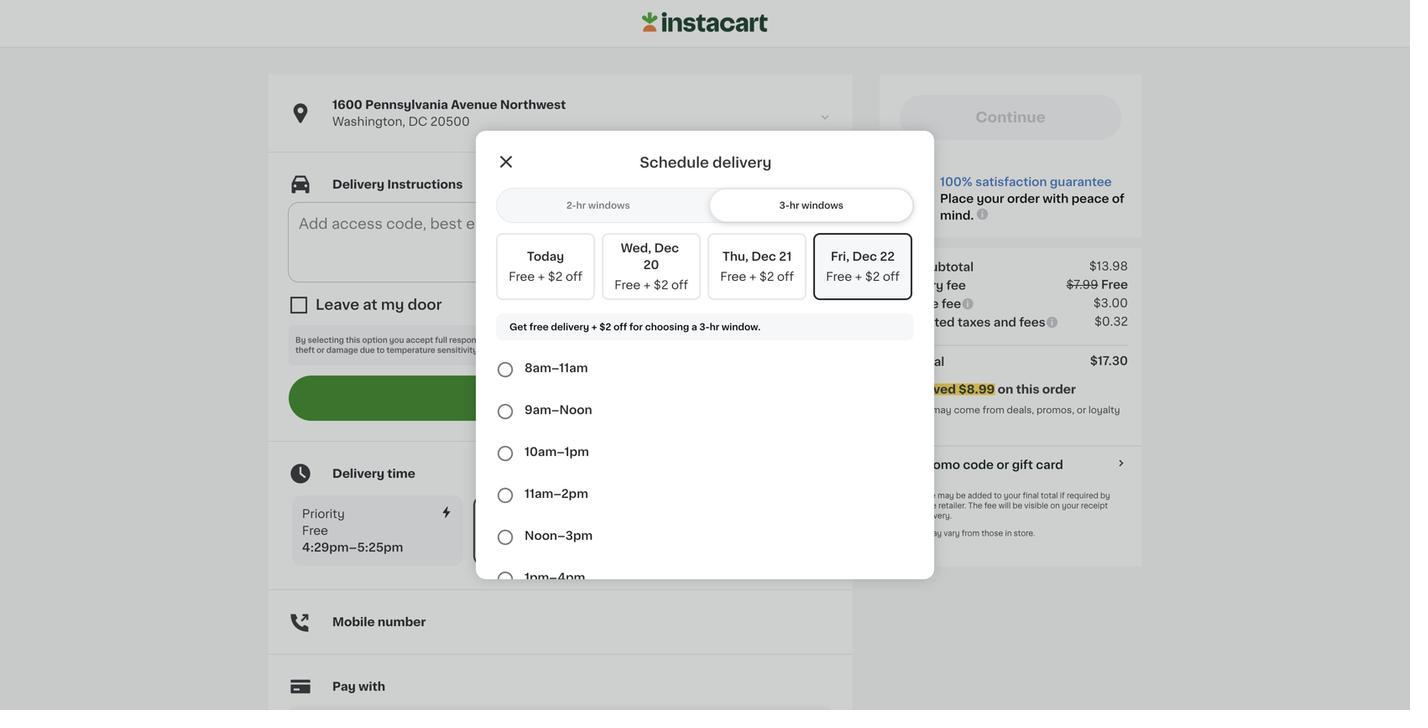 Task type: vqa. For each thing, say whether or not it's contained in the screenshot.
Buy it again Buy
no



Task type: locate. For each thing, give the bounding box(es) containing it.
0 horizontal spatial from
[[962, 531, 980, 538]]

0 horizontal spatial on
[[998, 384, 1013, 396]]

0 vertical spatial this
[[346, 337, 360, 345]]

may for vary
[[925, 531, 942, 538]]

$2 inside today free + $2 off
[[548, 271, 563, 283]]

dec up 20
[[654, 243, 679, 254]]

delivery right the schedule
[[713, 156, 772, 170]]

free inside today free + $2 off
[[509, 271, 535, 283]]

1 vertical spatial on
[[1050, 503, 1060, 510]]

delivery down 'washington,'
[[332, 179, 385, 191]]

place
[[940, 193, 974, 205]]

1 vertical spatial to
[[377, 347, 385, 355]]

1 horizontal spatial with
[[1043, 193, 1069, 205]]

your down get
[[517, 337, 535, 345]]

$7.99
[[1066, 279, 1098, 291]]

1 vertical spatial this
[[1016, 384, 1040, 396]]

store.
[[1014, 531, 1035, 538]]

windows
[[588, 201, 630, 210], [802, 201, 844, 210]]

in
[[1005, 531, 1012, 538]]

1 horizontal spatial hr
[[710, 323, 719, 332]]

free down fri,
[[826, 271, 852, 283]]

hr for 3-
[[790, 201, 799, 210]]

promos,
[[1037, 406, 1075, 415]]

1 horizontal spatial order
[[1007, 193, 1040, 205]]

free down thu,
[[720, 271, 746, 283]]

+ for thu, dec 21 free + $2 off
[[749, 271, 757, 283]]

$2 inside fri, dec 22 free + $2 off
[[865, 271, 880, 283]]

$2 left "item"
[[865, 271, 880, 283]]

for down get
[[504, 337, 515, 345]]

0 vertical spatial order
[[1007, 193, 1040, 205]]

1 vertical spatial and
[[531, 392, 560, 406]]

3- up 21
[[779, 201, 790, 210]]

from right vary
[[962, 531, 980, 538]]

11am–2pm
[[525, 489, 588, 500]]

1600
[[332, 99, 362, 111]]

or down bag at right bottom
[[914, 503, 922, 510]]

or inside button
[[997, 460, 1009, 471]]

$13.98
[[1089, 261, 1128, 272]]

thu,
[[723, 251, 749, 263]]

$2 down today
[[548, 271, 563, 283]]

wed, dec 20 free + $2 off
[[615, 243, 688, 291]]

tab list containing wed, dec 20 free + $2 off
[[496, 233, 914, 307]]

off inside fri, dec 22 free + $2 off
[[883, 271, 900, 283]]

you
[[893, 384, 916, 396]]

or inside savings may come from deals, promos, or loyalty pricing.
[[1077, 406, 1086, 415]]

0 vertical spatial tab list
[[496, 188, 914, 223]]

0 horizontal spatial 3-
[[699, 323, 710, 332]]

$2 inside wed, dec 20 free + $2 off
[[654, 280, 668, 291]]

window.
[[722, 323, 761, 332]]

off inside wed, dec 20 free + $2 off
[[671, 280, 688, 291]]

0 vertical spatial and
[[994, 317, 1016, 329]]

may down delivery.
[[925, 531, 942, 538]]

0 vertical spatial delivery
[[713, 156, 772, 170]]

off down '22'
[[883, 271, 900, 283]]

free 4:55pm–6:25pm
[[485, 527, 586, 556]]

2-hr windows
[[566, 201, 630, 210]]

and left fees
[[994, 317, 1016, 329]]

may inside savings may come from deals, promos, or loyalty pricing.
[[932, 406, 952, 415]]

your up more info about 100% satisfaction guarantee image
[[977, 193, 1004, 205]]

add
[[893, 460, 918, 471]]

get
[[510, 323, 527, 332]]

your inside the 'place your order with peace of mind.'
[[977, 193, 1004, 205]]

may
[[932, 406, 952, 415], [938, 493, 954, 500], [925, 531, 942, 538]]

0 vertical spatial delivery
[[332, 179, 385, 191]]

off up it
[[566, 271, 582, 283]]

service
[[893, 298, 939, 310]]

1pm–4pm
[[525, 572, 585, 584]]

3- right a
[[699, 323, 710, 332]]

hr inside "button"
[[576, 201, 586, 210]]

order up promos,
[[1042, 384, 1076, 396]]

off inside 'thu, dec 21 free + $2 off'
[[777, 271, 794, 283]]

windows inside "button"
[[588, 201, 630, 210]]

free
[[509, 271, 535, 283], [720, 271, 746, 283], [826, 271, 852, 283], [1101, 279, 1128, 291], [615, 280, 641, 291], [302, 526, 328, 537], [485, 527, 511, 539]]

be
[[956, 493, 966, 500], [1013, 503, 1023, 510]]

be right will
[[1013, 503, 1023, 510]]

selecting
[[308, 337, 344, 345]]

1 windows from the left
[[588, 201, 630, 210]]

1 vertical spatial for
[[504, 337, 515, 345]]

free
[[529, 323, 549, 332]]

vary
[[944, 531, 960, 538]]

+ left "item"
[[855, 271, 862, 283]]

+ inside fri, dec 22 free + $2 off
[[855, 271, 862, 283]]

delivery up service
[[893, 280, 944, 292]]

my
[[381, 298, 404, 312]]

from for deals,
[[983, 406, 1005, 415]]

0 vertical spatial due
[[784, 337, 799, 345]]

$2 inside 'thu, dec 21 free + $2 off'
[[759, 271, 774, 283]]

door
[[408, 298, 442, 312]]

dec inside 'thu, dec 21 free + $2 off'
[[751, 251, 776, 263]]

after inside a bag fee may be added to your final total if required by law or the retailer. the fee will be visible on your receipt after delivery.
[[900, 513, 918, 520]]

if
[[1060, 493, 1065, 500]]

1 vertical spatial delivery
[[551, 323, 589, 332]]

0 horizontal spatial order
[[537, 337, 558, 345]]

for inside tiered-service-option-modal-v2 dialog
[[630, 323, 643, 332]]

1 vertical spatial due
[[360, 347, 375, 355]]

to up will
[[994, 493, 1002, 500]]

estimated taxes and fees
[[893, 317, 1046, 329]]

None text field
[[289, 203, 833, 282]]

to right loss
[[801, 337, 809, 345]]

due down option
[[360, 347, 375, 355]]

or
[[317, 347, 325, 355], [1077, 406, 1086, 415], [997, 460, 1009, 471], [914, 503, 922, 510]]

get free delivery + $2 off for choosing a 3-hr window.
[[510, 323, 761, 332]]

due right loss
[[784, 337, 799, 345]]

0 horizontal spatial dec
[[654, 243, 679, 254]]

windows up fri,
[[802, 201, 844, 210]]

1 horizontal spatial and
[[994, 317, 1016, 329]]

hr inside button
[[790, 201, 799, 210]]

1 horizontal spatial after
[[900, 513, 918, 520]]

1 vertical spatial order
[[537, 337, 558, 345]]

$2
[[548, 271, 563, 283], [759, 271, 774, 283], [865, 271, 880, 283], [654, 280, 668, 291], [599, 323, 611, 332]]

for up delivered
[[630, 323, 643, 332]]

free up "4:55pm–6:25pm"
[[485, 527, 511, 539]]

dec left 21
[[751, 251, 776, 263]]

may down saved
[[932, 406, 952, 415]]

or inside by selecting this option you accept full responsibility for your order after it has been delivered unattended, including any loss due to theft or damage due to temperature sensitivity.
[[317, 347, 325, 355]]

0 horizontal spatial this
[[346, 337, 360, 345]]

1 horizontal spatial 3-
[[779, 201, 790, 210]]

free down wed,
[[615, 280, 641, 291]]

with right pay
[[359, 682, 385, 693]]

+ up "window." at the top right of the page
[[749, 271, 757, 283]]

windows for 3-hr windows
[[802, 201, 844, 210]]

+
[[538, 271, 545, 283], [749, 271, 757, 283], [855, 271, 862, 283], [644, 280, 651, 291], [591, 323, 597, 332]]

due
[[784, 337, 799, 345], [360, 347, 375, 355]]

1 horizontal spatial dec
[[751, 251, 776, 263]]

1pm–4pm button
[[496, 557, 914, 599]]

on
[[998, 384, 1013, 396], [1050, 503, 1060, 510]]

1 horizontal spatial for
[[630, 323, 643, 332]]

+ inside wed, dec 20 free + $2 off
[[644, 280, 651, 291]]

10am–1pm button
[[496, 431, 914, 473]]

order down free on the top left of the page
[[537, 337, 558, 345]]

2 horizontal spatial to
[[994, 493, 1002, 500]]

visible
[[1024, 503, 1049, 510]]

after left it
[[560, 337, 578, 345]]

this up damage
[[346, 337, 360, 345]]

3-hr windows
[[779, 201, 844, 210]]

0 vertical spatial to
[[801, 337, 809, 345]]

with down guarantee
[[1043, 193, 1069, 205]]

receipt
[[1081, 503, 1108, 510]]

100% satisfaction guarantee
[[940, 176, 1112, 188]]

0 vertical spatial 3-
[[779, 201, 790, 210]]

$7.99 free
[[1066, 279, 1128, 291]]

dec inside fri, dec 22 free + $2 off
[[852, 251, 877, 263]]

dec inside wed, dec 20 free + $2 off
[[654, 243, 679, 254]]

to
[[801, 337, 809, 345], [377, 347, 385, 355], [994, 493, 1002, 500]]

free inside wed, dec 20 free + $2 off
[[615, 280, 641, 291]]

9am–noon
[[525, 405, 592, 416]]

or left "loyalty" at right
[[1077, 406, 1086, 415]]

1 vertical spatial delivery
[[893, 280, 944, 292]]

2-
[[566, 201, 576, 210]]

from inside savings may come from deals, promos, or loyalty pricing.
[[983, 406, 1005, 415]]

1 vertical spatial from
[[962, 531, 980, 538]]

may up the retailer.
[[938, 493, 954, 500]]

delivered
[[625, 337, 661, 345]]

you saved $8.99 on this order
[[893, 384, 1076, 396]]

may inside a bag fee may be added to your final total if required by law or the retailer. the fee will be visible on your receipt after delivery.
[[938, 493, 954, 500]]

delivery up it
[[551, 323, 589, 332]]

$2 for wed, dec 20 free + $2 off
[[654, 280, 668, 291]]

1 horizontal spatial on
[[1050, 503, 1060, 510]]

place your order with peace of mind.
[[940, 193, 1125, 222]]

this up 'deals,'
[[1016, 384, 1040, 396]]

total
[[1041, 493, 1058, 500]]

accept
[[406, 337, 433, 345]]

9am–noon button
[[496, 389, 914, 431]]

priority
[[302, 509, 345, 521]]

those
[[982, 531, 1003, 538]]

1 horizontal spatial delivery
[[713, 156, 772, 170]]

be up the retailer.
[[956, 493, 966, 500]]

to down option
[[377, 347, 385, 355]]

the
[[924, 503, 937, 510]]

fri,
[[831, 251, 850, 263]]

order down 100% satisfaction guarantee
[[1007, 193, 1040, 205]]

1 vertical spatial may
[[938, 493, 954, 500]]

0 horizontal spatial hr
[[576, 201, 586, 210]]

1 vertical spatial after
[[900, 513, 918, 520]]

fee up estimated taxes and fees
[[942, 298, 961, 310]]

delivery fee
[[893, 280, 966, 292]]

1 tab list from the top
[[496, 188, 914, 223]]

2 horizontal spatial dec
[[852, 251, 877, 263]]

or left 'gift'
[[997, 460, 1009, 471]]

free down today
[[509, 271, 535, 283]]

save and continue
[[491, 392, 630, 406]]

0 vertical spatial for
[[630, 323, 643, 332]]

for inside by selecting this option you accept full responsibility for your order after it has been delivered unattended, including any loss due to theft or damage due to temperature sensitivity.
[[504, 337, 515, 345]]

delivery left time
[[332, 468, 385, 480]]

dec
[[654, 243, 679, 254], [751, 251, 776, 263], [852, 251, 877, 263]]

your up will
[[1004, 493, 1021, 500]]

0 horizontal spatial for
[[504, 337, 515, 345]]

after
[[560, 337, 578, 345], [900, 513, 918, 520]]

2 windows from the left
[[802, 201, 844, 210]]

or down selecting
[[317, 347, 325, 355]]

1 vertical spatial tab list
[[496, 233, 914, 307]]

3- inside 3-hr windows button
[[779, 201, 790, 210]]

2 vertical spatial delivery
[[332, 468, 385, 480]]

1 horizontal spatial this
[[1016, 384, 1040, 396]]

0 vertical spatial may
[[932, 406, 952, 415]]

on inside a bag fee may be added to your final total if required by law or the retailer. the fee will be visible on your receipt after delivery.
[[1050, 503, 1060, 510]]

leave
[[316, 298, 359, 312]]

+ down 20
[[644, 280, 651, 291]]

0 horizontal spatial due
[[360, 347, 375, 355]]

and down 8am–11am
[[531, 392, 560, 406]]

2 horizontal spatial hr
[[790, 201, 799, 210]]

2 tab list from the top
[[496, 233, 914, 307]]

0 vertical spatial from
[[983, 406, 1005, 415]]

fee down the subtotal
[[946, 280, 966, 292]]

1 horizontal spatial be
[[1013, 503, 1023, 510]]

+ inside 'thu, dec 21 free + $2 off'
[[749, 271, 757, 283]]

tab list up a
[[496, 233, 914, 307]]

2 vertical spatial may
[[925, 531, 942, 538]]

fees
[[1019, 317, 1046, 329]]

1 horizontal spatial to
[[801, 337, 809, 345]]

1 horizontal spatial from
[[983, 406, 1005, 415]]

free down priority
[[302, 526, 328, 537]]

0 horizontal spatial be
[[956, 493, 966, 500]]

full
[[435, 337, 447, 345]]

1 vertical spatial with
[[359, 682, 385, 693]]

0 vertical spatial after
[[560, 337, 578, 345]]

off up been
[[614, 323, 627, 332]]

1 horizontal spatial windows
[[802, 201, 844, 210]]

$2 up "window." at the top right of the page
[[759, 271, 774, 283]]

11am–2pm button
[[496, 473, 914, 515]]

fee left will
[[985, 503, 997, 510]]

$2 down 20
[[654, 280, 668, 291]]

dec for 22
[[852, 251, 877, 263]]

after down law
[[900, 513, 918, 520]]

0 horizontal spatial windows
[[588, 201, 630, 210]]

2 vertical spatial to
[[994, 493, 1002, 500]]

a bag fee may be added to your final total if required by law or the retailer. the fee will be visible on your receipt after delivery.
[[900, 493, 1110, 520]]

may for come
[[932, 406, 952, 415]]

of
[[1112, 193, 1125, 205]]

windows right "2-"
[[588, 201, 630, 210]]

windows inside button
[[802, 201, 844, 210]]

off for thu, dec 21 free + $2 off
[[777, 271, 794, 283]]

order
[[1007, 193, 1040, 205], [537, 337, 558, 345], [1042, 384, 1076, 396]]

0 horizontal spatial and
[[531, 392, 560, 406]]

off for fri, dec 22 free + $2 off
[[883, 271, 900, 283]]

1 vertical spatial be
[[1013, 503, 1023, 510]]

off for wed, dec 20 free + $2 off
[[671, 280, 688, 291]]

on down "total"
[[1050, 503, 1060, 510]]

off up choosing
[[671, 280, 688, 291]]

more info about 100% satisfaction guarantee image
[[976, 208, 989, 221]]

10am–1pm
[[525, 447, 589, 458]]

your
[[977, 193, 1004, 205], [517, 337, 535, 345], [1004, 493, 1021, 500], [1062, 503, 1079, 510]]

free inside free 4:55pm–6:25pm
[[485, 527, 511, 539]]

2 vertical spatial order
[[1042, 384, 1076, 396]]

0 horizontal spatial after
[[560, 337, 578, 345]]

from down you saved $8.99 on this order
[[983, 406, 1005, 415]]

0 vertical spatial with
[[1043, 193, 1069, 205]]

on up 'deals,'
[[998, 384, 1013, 396]]

at
[[363, 298, 377, 312]]

off down 21
[[777, 271, 794, 283]]

noon–3pm
[[525, 531, 593, 542]]

0 vertical spatial on
[[998, 384, 1013, 396]]

+ down today
[[538, 271, 545, 283]]

dec left '22'
[[852, 251, 877, 263]]

delivery instructions
[[332, 179, 463, 191]]

tab list down the schedule delivery
[[496, 188, 914, 223]]

savings
[[893, 406, 929, 415]]

tab list
[[496, 188, 914, 223], [496, 233, 914, 307]]

20
[[644, 259, 659, 271]]

off inside today free + $2 off
[[566, 271, 582, 283]]

dec for 20
[[654, 243, 679, 254]]



Task type: describe. For each thing, give the bounding box(es) containing it.
it
[[580, 337, 585, 345]]

loss
[[766, 337, 782, 345]]

fee up the
[[924, 493, 936, 500]]

dec for 21
[[751, 251, 776, 263]]

add promo code or gift card
[[893, 460, 1063, 471]]

law
[[900, 503, 912, 510]]

0 horizontal spatial delivery
[[551, 323, 589, 332]]

8am–11am button
[[496, 348, 914, 389]]

code
[[963, 460, 994, 471]]

pay
[[332, 682, 356, 693]]

order inside by selecting this option you accept full responsibility for your order after it has been delivered unattended, including any loss due to theft or damage due to temperature sensitivity.
[[537, 337, 558, 345]]

free up $3.00
[[1101, 279, 1128, 291]]

item
[[893, 261, 921, 273]]

northwest
[[500, 99, 566, 111]]

unattended,
[[663, 337, 710, 345]]

add promo code or gift card button
[[893, 457, 1063, 474]]

choosing
[[645, 323, 689, 332]]

home image
[[642, 10, 768, 35]]

leave at my door
[[316, 298, 442, 312]]

dc
[[408, 116, 427, 128]]

$0.32
[[1095, 316, 1128, 328]]

mind.
[[940, 210, 974, 222]]

noon–3pm button
[[496, 515, 914, 557]]

saved
[[919, 384, 956, 396]]

promo
[[921, 460, 960, 471]]

$2 for thu, dec 21 free + $2 off
[[759, 271, 774, 283]]

prices may vary from those in store.
[[900, 531, 1035, 538]]

hr for 2-
[[576, 201, 586, 210]]

mobile number
[[332, 617, 426, 629]]

windows for 2-hr windows
[[588, 201, 630, 210]]

time
[[387, 468, 415, 480]]

$8.99
[[959, 384, 995, 396]]

delivery for delivery fee
[[893, 280, 944, 292]]

damage
[[326, 347, 358, 355]]

free 4:29pm–5:25pm
[[302, 526, 403, 554]]

pay with
[[332, 682, 385, 693]]

fri, dec 22 free + $2 off
[[826, 251, 900, 283]]

temperature
[[387, 347, 435, 355]]

8am–11am
[[525, 363, 588, 374]]

final
[[1023, 493, 1039, 500]]

tiered-service-option-modal-v2 dialog
[[476, 131, 934, 711]]

2 horizontal spatial order
[[1042, 384, 1076, 396]]

savings may come from deals, promos, or loyalty pricing.
[[893, 406, 1123, 431]]

after inside by selecting this option you accept full responsibility for your order after it has been delivered unattended, including any loss due to theft or damage due to temperature sensitivity.
[[560, 337, 578, 345]]

peace
[[1072, 193, 1109, 205]]

schedule delivery
[[640, 156, 772, 170]]

+ for fri, dec 22 free + $2 off
[[855, 271, 862, 283]]

added
[[968, 493, 992, 500]]

number
[[378, 617, 426, 629]]

1 horizontal spatial due
[[784, 337, 799, 345]]

gift
[[1012, 460, 1033, 471]]

washington,
[[332, 116, 405, 128]]

your inside by selecting this option you accept full responsibility for your order after it has been delivered unattended, including any loss due to theft or damage due to temperature sensitivity.
[[517, 337, 535, 345]]

$2 up been
[[599, 323, 611, 332]]

prices
[[900, 531, 923, 538]]

delivery for delivery instructions
[[332, 179, 385, 191]]

item subtotal
[[893, 261, 974, 273]]

20500
[[430, 116, 470, 128]]

save and continue button
[[289, 376, 833, 421]]

delivery.
[[920, 513, 952, 520]]

to inside a bag fee may be added to your final total if required by law or the retailer. the fee will be visible on your receipt after delivery.
[[994, 493, 1002, 500]]

0 vertical spatial be
[[956, 493, 966, 500]]

delivery for delivery time
[[332, 468, 385, 480]]

come
[[954, 406, 980, 415]]

this inside by selecting this option you accept full responsibility for your order after it has been delivered unattended, including any loss due to theft or damage due to temperature sensitivity.
[[346, 337, 360, 345]]

1600 pennsylvania avenue northwest washington, dc 20500
[[332, 99, 566, 128]]

free inside 'thu, dec 21 free + $2 off'
[[720, 271, 746, 283]]

retailer.
[[939, 503, 967, 510]]

from for those
[[962, 531, 980, 538]]

$2 for fri, dec 22 free + $2 off
[[865, 271, 880, 283]]

mobile
[[332, 617, 375, 629]]

deals,
[[1007, 406, 1034, 415]]

sensitivity.
[[437, 347, 480, 355]]

your down if
[[1062, 503, 1079, 510]]

by
[[295, 337, 306, 345]]

required
[[1067, 493, 1099, 500]]

thu, dec 21 free + $2 off
[[720, 251, 794, 283]]

today free + $2 off
[[509, 251, 582, 283]]

pennsylvania
[[365, 99, 448, 111]]

free inside fri, dec 22 free + $2 off
[[826, 271, 852, 283]]

any
[[750, 337, 765, 345]]

avenue
[[451, 99, 497, 111]]

order inside the 'place your order with peace of mind.'
[[1007, 193, 1040, 205]]

0 horizontal spatial with
[[359, 682, 385, 693]]

guarantee
[[1050, 176, 1112, 188]]

card
[[1036, 460, 1063, 471]]

will
[[999, 503, 1011, 510]]

loyalty
[[1089, 406, 1120, 415]]

0 horizontal spatial to
[[377, 347, 385, 355]]

4:55pm–6:25pm
[[485, 544, 586, 556]]

$17.30
[[1090, 356, 1128, 367]]

22
[[880, 251, 895, 263]]

and inside button
[[531, 392, 560, 406]]

2-hr windows button
[[497, 189, 700, 222]]

taxes
[[958, 317, 991, 329]]

a
[[692, 323, 697, 332]]

+ inside today free + $2 off
[[538, 271, 545, 283]]

+ up has
[[591, 323, 597, 332]]

been
[[603, 337, 623, 345]]

a
[[900, 493, 905, 500]]

tab list containing 2-hr windows
[[496, 188, 914, 223]]

option
[[362, 337, 388, 345]]

or inside a bag fee may be added to your final total if required by law or the retailer. the fee will be visible on your receipt after delivery.
[[914, 503, 922, 510]]

has
[[587, 337, 601, 345]]

the
[[968, 503, 983, 510]]

1 vertical spatial 3-
[[699, 323, 710, 332]]

+ for wed, dec 20 free + $2 off
[[644, 280, 651, 291]]

with inside the 'place your order with peace of mind.'
[[1043, 193, 1069, 205]]

free inside free 4:29pm–5:25pm
[[302, 526, 328, 537]]



